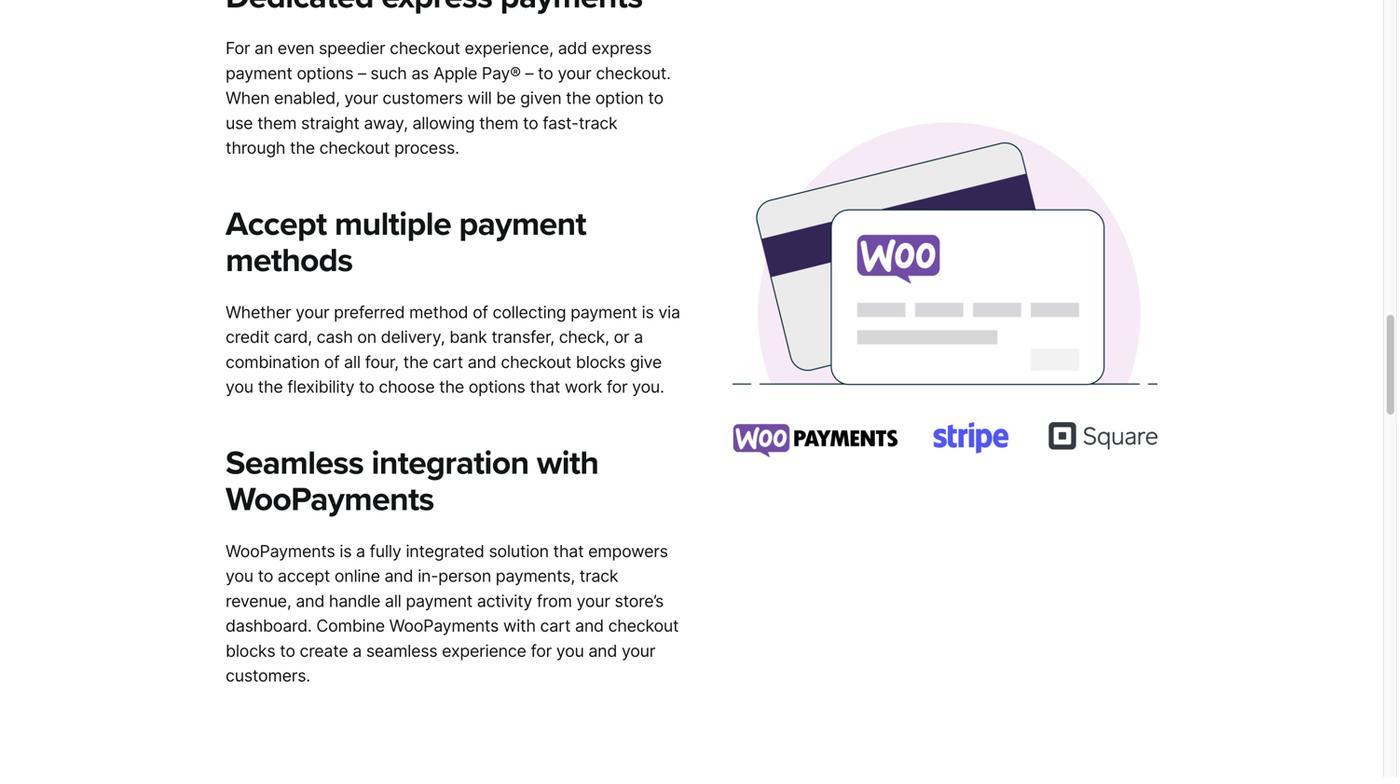 Task type: describe. For each thing, give the bounding box(es) containing it.
1 – from the left
[[358, 63, 366, 83]]

the up fast-
[[566, 88, 591, 108]]

such
[[370, 63, 407, 83]]

when
[[226, 88, 270, 108]]

checkout.
[[596, 63, 671, 83]]

you.
[[632, 377, 664, 397]]

to up given
[[538, 63, 553, 83]]

delivery,
[[381, 327, 445, 347]]

customers
[[383, 88, 463, 108]]

through
[[226, 138, 285, 158]]

your down add
[[558, 63, 592, 83]]

payment inside whether your preferred method of collecting payment is via credit card, cash on delivery, bank transfer, check, or a combination of all four, the cart and checkout blocks give you the flexibility to choose the options that work for you.
[[571, 302, 637, 322]]

solution
[[489, 541, 549, 561]]

1 vertical spatial of
[[324, 352, 340, 372]]

method
[[409, 302, 468, 322]]

experience
[[442, 641, 526, 661]]

or
[[614, 327, 630, 347]]

whether
[[226, 302, 291, 322]]

accept
[[278, 566, 330, 586]]

on
[[357, 327, 377, 347]]

add
[[558, 38, 587, 58]]

is inside woopayments is a fully integrated solution that empowers you to accept online and in-person payments, track revenue, and handle all payment activity from your store's dashboard. combine woopayments with cart and checkout blocks to create a seamless experience for you and your customers.
[[340, 541, 352, 561]]

to up revenue,
[[258, 566, 273, 586]]

an
[[255, 38, 273, 58]]

activity
[[477, 591, 532, 611]]

for
[[226, 38, 250, 58]]

the down delivery,
[[403, 352, 428, 372]]

for an even speedier checkout experience, add express payment options – such as apple pay® – to your checkout. when enabled, your customers will be given the option to use them straight away, allowing them to fast-track through the checkout process.
[[226, 38, 671, 158]]

0 vertical spatial of
[[473, 302, 488, 322]]

and down empowers
[[575, 616, 604, 636]]

person
[[438, 566, 491, 586]]

seamless
[[366, 641, 438, 661]]

integration
[[371, 444, 529, 483]]

handle
[[329, 591, 380, 611]]

you inside whether your preferred method of collecting payment is via credit card, cash on delivery, bank transfer, check, or a combination of all four, the cart and checkout blocks give you the flexibility to choose the options that work for you.
[[226, 377, 253, 397]]

flexibility
[[287, 377, 355, 397]]

online
[[335, 566, 380, 586]]

choose
[[379, 377, 435, 397]]

your right from
[[577, 591, 610, 611]]

the down "combination"
[[258, 377, 283, 397]]

options inside whether your preferred method of collecting payment is via credit card, cash on delivery, bank transfer, check, or a combination of all four, the cart and checkout blocks give you the flexibility to choose the options that work for you.
[[469, 377, 525, 397]]

to inside whether your preferred method of collecting payment is via credit card, cash on delivery, bank transfer, check, or a combination of all four, the cart and checkout blocks give you the flexibility to choose the options that work for you.
[[359, 377, 374, 397]]

option
[[595, 88, 644, 108]]

with inside the seamless integration with woopayments
[[537, 444, 599, 483]]

seamless integration with woopayments
[[226, 444, 599, 520]]

fully
[[370, 541, 401, 561]]

seamless
[[226, 444, 364, 483]]

to down dashboard.
[[280, 641, 295, 661]]

accept multiple payment methods
[[226, 204, 586, 281]]

1 vertical spatial woopayments
[[226, 541, 335, 561]]

combine
[[316, 616, 385, 636]]

cash
[[317, 327, 353, 347]]

combination
[[226, 352, 320, 372]]

from
[[537, 591, 572, 611]]

for inside whether your preferred method of collecting payment is via credit card, cash on delivery, bank transfer, check, or a combination of all four, the cart and checkout blocks give you the flexibility to choose the options that work for you.
[[607, 377, 628, 397]]

that inside whether your preferred method of collecting payment is via credit card, cash on delivery, bank transfer, check, or a combination of all four, the cart and checkout blocks give you the flexibility to choose the options that work for you.
[[530, 377, 560, 397]]

apple
[[433, 63, 477, 83]]

fast-
[[543, 113, 579, 133]]

2 vertical spatial woopayments
[[389, 616, 499, 636]]

collecting
[[493, 302, 566, 322]]

via
[[658, 302, 680, 322]]

check,
[[559, 327, 609, 347]]

transfer,
[[492, 327, 555, 347]]



Task type: vqa. For each thing, say whether or not it's contained in the screenshot.
'cart' to the right
yes



Task type: locate. For each thing, give the bounding box(es) containing it.
will
[[467, 88, 492, 108]]

0 vertical spatial blocks
[[576, 352, 626, 372]]

0 vertical spatial track
[[579, 113, 618, 133]]

payment up or
[[571, 302, 637, 322]]

in-
[[418, 566, 438, 586]]

0 horizontal spatial cart
[[433, 352, 463, 372]]

a down combine
[[353, 641, 362, 661]]

and down store's
[[589, 641, 617, 661]]

four,
[[365, 352, 399, 372]]

cart
[[433, 352, 463, 372], [540, 616, 571, 636]]

to down checkout.
[[648, 88, 664, 108]]

credit
[[226, 327, 269, 347]]

is inside whether your preferred method of collecting payment is via credit card, cash on delivery, bank transfer, check, or a combination of all four, the cart and checkout blocks give you the flexibility to choose the options that work for you.
[[642, 302, 654, 322]]

0 horizontal spatial with
[[503, 616, 536, 636]]

and down accept on the bottom left
[[296, 591, 325, 611]]

as
[[411, 63, 429, 83]]

all down on
[[344, 352, 361, 372]]

your inside whether your preferred method of collecting payment is via credit card, cash on delivery, bank transfer, check, or a combination of all four, the cart and checkout blocks give you the flexibility to choose the options that work for you.
[[296, 302, 329, 322]]

2 – from the left
[[525, 63, 533, 83]]

and down fully
[[385, 566, 413, 586]]

payment inside for an even speedier checkout experience, add express payment options – such as apple pay® – to your checkout. when enabled, your customers will be given the option to use them straight away, allowing them to fast-track through the checkout process.
[[226, 63, 292, 83]]

1 vertical spatial cart
[[540, 616, 571, 636]]

woopayments is a fully integrated solution that empowers you to accept online and in-person payments, track revenue, and handle all payment activity from your store's dashboard. combine woopayments with cart and checkout blocks to create a seamless experience for you and your customers.
[[226, 541, 679, 686]]

1 horizontal spatial is
[[642, 302, 654, 322]]

revenue,
[[226, 591, 291, 611]]

cart down bank
[[433, 352, 463, 372]]

1 horizontal spatial all
[[385, 591, 401, 611]]

0 vertical spatial a
[[634, 327, 643, 347]]

woopayments
[[226, 480, 434, 520], [226, 541, 335, 561], [389, 616, 499, 636]]

with down activity
[[503, 616, 536, 636]]

bank
[[450, 327, 487, 347]]

is
[[642, 302, 654, 322], [340, 541, 352, 561]]

the down the straight
[[290, 138, 315, 158]]

payment down "an"
[[226, 63, 292, 83]]

payment inside 'accept multiple payment methods'
[[459, 204, 586, 244]]

1 vertical spatial track
[[580, 566, 618, 586]]

0 vertical spatial with
[[537, 444, 599, 483]]

checkout down the straight
[[319, 138, 390, 158]]

a
[[634, 327, 643, 347], [356, 541, 365, 561], [353, 641, 362, 661]]

1 horizontal spatial of
[[473, 302, 488, 322]]

them
[[257, 113, 297, 133], [479, 113, 518, 133]]

checkout up as
[[390, 38, 460, 58]]

for down from
[[531, 641, 552, 661]]

woopayments inside the seamless integration with woopayments
[[226, 480, 434, 520]]

1 horizontal spatial blocks
[[576, 352, 626, 372]]

with
[[537, 444, 599, 483], [503, 616, 536, 636]]

your down store's
[[622, 641, 656, 661]]

work
[[565, 377, 602, 397]]

whether your preferred method of collecting payment is via credit card, cash on delivery, bank transfer, check, or a combination of all four, the cart and checkout blocks give you the flexibility to choose the options that work for you.
[[226, 302, 680, 397]]

0 horizontal spatial options
[[297, 63, 354, 83]]

preferred
[[334, 302, 405, 322]]

2 vertical spatial a
[[353, 641, 362, 661]]

to
[[538, 63, 553, 83], [648, 88, 664, 108], [523, 113, 538, 133], [359, 377, 374, 397], [258, 566, 273, 586], [280, 641, 295, 661]]

is up online
[[340, 541, 352, 561]]

blocks inside woopayments is a fully integrated solution that empowers you to accept online and in-person payments, track revenue, and handle all payment activity from your store's dashboard. combine woopayments with cart and checkout blocks to create a seamless experience for you and your customers.
[[226, 641, 275, 661]]

with inside woopayments is a fully integrated solution that empowers you to accept online and in-person payments, track revenue, and handle all payment activity from your store's dashboard. combine woopayments with cart and checkout blocks to create a seamless experience for you and your customers.
[[503, 616, 536, 636]]

0 vertical spatial woopayments
[[226, 480, 434, 520]]

them down be
[[479, 113, 518, 133]]

dashboard.
[[226, 616, 312, 636]]

blocks down check,
[[576, 352, 626, 372]]

straight
[[301, 113, 359, 133]]

your
[[558, 63, 592, 83], [344, 88, 378, 108], [296, 302, 329, 322], [577, 591, 610, 611], [622, 641, 656, 661]]

integrated
[[406, 541, 484, 561]]

1 vertical spatial blocks
[[226, 641, 275, 661]]

1 vertical spatial options
[[469, 377, 525, 397]]

a right or
[[634, 327, 643, 347]]

1 vertical spatial that
[[553, 541, 584, 561]]

you
[[226, 377, 253, 397], [226, 566, 253, 586], [556, 641, 584, 661]]

all inside whether your preferred method of collecting payment is via credit card, cash on delivery, bank transfer, check, or a combination of all four, the cart and checkout blocks give you the flexibility to choose the options that work for you.
[[344, 352, 361, 372]]

and
[[468, 352, 497, 372], [385, 566, 413, 586], [296, 591, 325, 611], [575, 616, 604, 636], [589, 641, 617, 661]]

1 them from the left
[[257, 113, 297, 133]]

0 horizontal spatial for
[[531, 641, 552, 661]]

woopayments up fully
[[226, 480, 434, 520]]

is left via on the top of the page
[[642, 302, 654, 322]]

0 vertical spatial for
[[607, 377, 628, 397]]

customers.
[[226, 666, 310, 686]]

create
[[300, 641, 348, 661]]

options up enabled,
[[297, 63, 354, 83]]

1 horizontal spatial with
[[537, 444, 599, 483]]

payment down in-
[[406, 591, 473, 611]]

process.
[[394, 138, 459, 158]]

2 them from the left
[[479, 113, 518, 133]]

0 vertical spatial cart
[[433, 352, 463, 372]]

0 horizontal spatial all
[[344, 352, 361, 372]]

1 vertical spatial all
[[385, 591, 401, 611]]

card,
[[274, 327, 312, 347]]

of down cash
[[324, 352, 340, 372]]

you down from
[[556, 641, 584, 661]]

to down four,
[[359, 377, 374, 397]]

1 horizontal spatial options
[[469, 377, 525, 397]]

methods
[[226, 241, 353, 281]]

cart inside whether your preferred method of collecting payment is via credit card, cash on delivery, bank transfer, check, or a combination of all four, the cart and checkout blocks give you the flexibility to choose the options that work for you.
[[433, 352, 463, 372]]

with down work
[[537, 444, 599, 483]]

0 horizontal spatial of
[[324, 352, 340, 372]]

0 horizontal spatial them
[[257, 113, 297, 133]]

blocks up customers.
[[226, 641, 275, 661]]

– up given
[[525, 63, 533, 83]]

1 horizontal spatial for
[[607, 377, 628, 397]]

cart inside woopayments is a fully integrated solution that empowers you to accept online and in-person payments, track revenue, and handle all payment activity from your store's dashboard. combine woopayments with cart and checkout blocks to create a seamless experience for you and your customers.
[[540, 616, 571, 636]]

1 horizontal spatial them
[[479, 113, 518, 133]]

your up away,
[[344, 88, 378, 108]]

for
[[607, 377, 628, 397], [531, 641, 552, 661]]

checkout inside whether your preferred method of collecting payment is via credit card, cash on delivery, bank transfer, check, or a combination of all four, the cart and checkout blocks give you the flexibility to choose the options that work for you.
[[501, 352, 571, 372]]

checkout
[[390, 38, 460, 58], [319, 138, 390, 158], [501, 352, 571, 372], [608, 616, 679, 636]]

0 vertical spatial that
[[530, 377, 560, 397]]

1 vertical spatial a
[[356, 541, 365, 561]]

all right handle
[[385, 591, 401, 611]]

track inside woopayments is a fully integrated solution that empowers you to accept online and in-person payments, track revenue, and handle all payment activity from your store's dashboard. combine woopayments with cart and checkout blocks to create a seamless experience for you and your customers.
[[580, 566, 618, 586]]

2 vertical spatial you
[[556, 641, 584, 661]]

store's
[[615, 591, 664, 611]]

checkout down store's
[[608, 616, 679, 636]]

them up through
[[257, 113, 297, 133]]

of up bank
[[473, 302, 488, 322]]

for inside woopayments is a fully integrated solution that empowers you to accept online and in-person payments, track revenue, and handle all payment activity from your store's dashboard. combine woopayments with cart and checkout blocks to create a seamless experience for you and your customers.
[[531, 641, 552, 661]]

a inside whether your preferred method of collecting payment is via credit card, cash on delivery, bank transfer, check, or a combination of all four, the cart and checkout blocks give you the flexibility to choose the options that work for you.
[[634, 327, 643, 347]]

allowing
[[412, 113, 475, 133]]

track down option
[[579, 113, 618, 133]]

payment up 'collecting'
[[459, 204, 586, 244]]

all
[[344, 352, 361, 372], [385, 591, 401, 611]]

give
[[630, 352, 662, 372]]

– left the such
[[358, 63, 366, 83]]

experience,
[[465, 38, 554, 58]]

that
[[530, 377, 560, 397], [553, 541, 584, 561]]

enabled,
[[274, 88, 340, 108]]

that inside woopayments is a fully integrated solution that empowers you to accept online and in-person payments, track revenue, and handle all payment activity from your store's dashboard. combine woopayments with cart and checkout blocks to create a seamless experience for you and your customers.
[[553, 541, 584, 561]]

a left fully
[[356, 541, 365, 561]]

be
[[496, 88, 516, 108]]

0 horizontal spatial is
[[340, 541, 352, 561]]

all inside woopayments is a fully integrated solution that empowers you to accept online and in-person payments, track revenue, and handle all payment activity from your store's dashboard. combine woopayments with cart and checkout blocks to create a seamless experience for you and your customers.
[[385, 591, 401, 611]]

0 vertical spatial is
[[642, 302, 654, 322]]

–
[[358, 63, 366, 83], [525, 63, 533, 83]]

1 vertical spatial you
[[226, 566, 253, 586]]

to down given
[[523, 113, 538, 133]]

woopayments up accept on the bottom left
[[226, 541, 335, 561]]

blocks
[[576, 352, 626, 372], [226, 641, 275, 661]]

use
[[226, 113, 253, 133]]

options
[[297, 63, 354, 83], [469, 377, 525, 397]]

your up card,
[[296, 302, 329, 322]]

track
[[579, 113, 618, 133], [580, 566, 618, 586]]

that up payments,
[[553, 541, 584, 561]]

away,
[[364, 113, 408, 133]]

and down bank
[[468, 352, 497, 372]]

given
[[520, 88, 562, 108]]

0 vertical spatial you
[[226, 377, 253, 397]]

speedier
[[319, 38, 385, 58]]

1 horizontal spatial cart
[[540, 616, 571, 636]]

even
[[278, 38, 314, 58]]

track inside for an even speedier checkout experience, add express payment options – such as apple pay® – to your checkout. when enabled, your customers will be given the option to use them straight away, allowing them to fast-track through the checkout process.
[[579, 113, 618, 133]]

1 vertical spatial for
[[531, 641, 552, 661]]

options down transfer,
[[469, 377, 525, 397]]

you up revenue,
[[226, 566, 253, 586]]

1 vertical spatial with
[[503, 616, 536, 636]]

payment inside woopayments is a fully integrated solution that empowers you to accept online and in-person payments, track revenue, and handle all payment activity from your store's dashboard. combine woopayments with cart and checkout blocks to create a seamless experience for you and your customers.
[[406, 591, 473, 611]]

0 vertical spatial all
[[344, 352, 361, 372]]

woopayments up experience
[[389, 616, 499, 636]]

that left work
[[530, 377, 560, 397]]

and inside whether your preferred method of collecting payment is via credit card, cash on delivery, bank transfer, check, or a combination of all four, the cart and checkout blocks give you the flexibility to choose the options that work for you.
[[468, 352, 497, 372]]

accept
[[226, 204, 327, 244]]

empowers
[[588, 541, 668, 561]]

pay®
[[482, 63, 521, 83]]

1 horizontal spatial –
[[525, 63, 533, 83]]

options inside for an even speedier checkout experience, add express payment options – such as apple pay® – to your checkout. when enabled, your customers will be given the option to use them straight away, allowing them to fast-track through the checkout process.
[[297, 63, 354, 83]]

1 vertical spatial is
[[340, 541, 352, 561]]

0 horizontal spatial –
[[358, 63, 366, 83]]

payment
[[226, 63, 292, 83], [459, 204, 586, 244], [571, 302, 637, 322], [406, 591, 473, 611]]

cart down from
[[540, 616, 571, 636]]

express
[[592, 38, 652, 58]]

payments,
[[496, 566, 575, 586]]

0 horizontal spatial blocks
[[226, 641, 275, 661]]

checkout inside woopayments is a fully integrated solution that empowers you to accept online and in-person payments, track revenue, and handle all payment activity from your store's dashboard. combine woopayments with cart and checkout blocks to create a seamless experience for you and your customers.
[[608, 616, 679, 636]]

you down "combination"
[[226, 377, 253, 397]]

of
[[473, 302, 488, 322], [324, 352, 340, 372]]

checkout down transfer,
[[501, 352, 571, 372]]

multiple
[[335, 204, 451, 244]]

for left you. at the left
[[607, 377, 628, 397]]

blocks inside whether your preferred method of collecting payment is via credit card, cash on delivery, bank transfer, check, or a combination of all four, the cart and checkout blocks give you the flexibility to choose the options that work for you.
[[576, 352, 626, 372]]

0 vertical spatial options
[[297, 63, 354, 83]]

the
[[566, 88, 591, 108], [290, 138, 315, 158], [403, 352, 428, 372], [258, 377, 283, 397], [439, 377, 464, 397]]

the right choose at left
[[439, 377, 464, 397]]

track down empowers
[[580, 566, 618, 586]]



